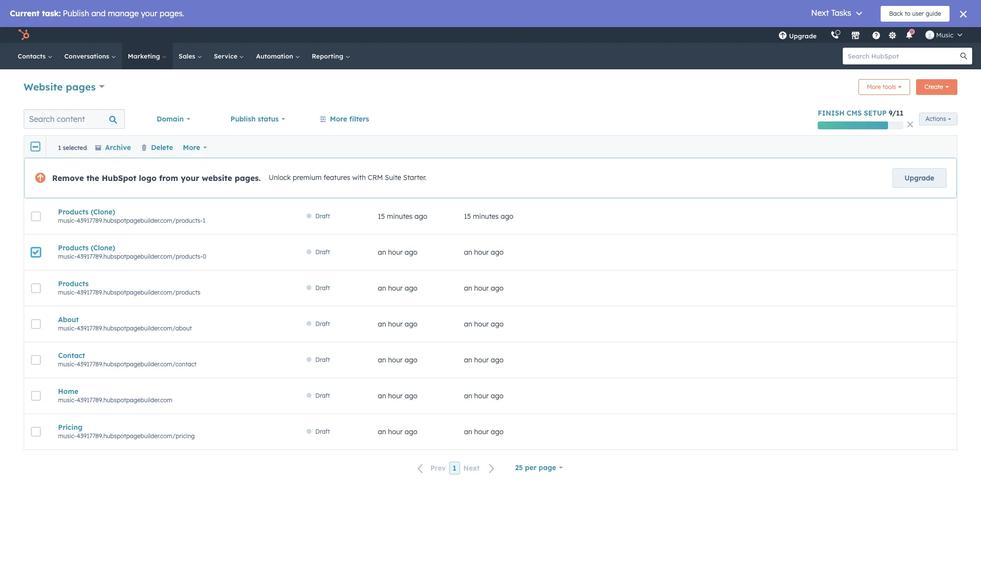 Task type: locate. For each thing, give the bounding box(es) containing it.
43917789.hubspotpagebuilder.com/contact
[[77, 361, 197, 368]]

1 vertical spatial (clone)
[[91, 244, 115, 252]]

music
[[936, 31, 954, 39]]

6 music- from the top
[[58, 397, 77, 404]]

domain button
[[150, 109, 197, 129]]

0 vertical spatial 43917789.hubspotpagebuilder.com/products-
[[77, 217, 203, 224]]

0 vertical spatial products
[[58, 208, 89, 217]]

with
[[352, 173, 366, 182]]

1 horizontal spatial more
[[330, 115, 347, 124]]

1 left selected
[[58, 144, 61, 151]]

menu item
[[824, 27, 826, 43]]

about
[[58, 315, 79, 324]]

4 draft from the top
[[315, 320, 330, 328]]

2 products from the top
[[58, 244, 89, 252]]

status
[[258, 115, 279, 124]]

draft for pricing music-43917789.hubspotpagebuilder.com/pricing
[[315, 428, 330, 435]]

website pages banner
[[24, 76, 958, 99]]

more inside website pages banner
[[867, 83, 881, 91]]

more for more filters
[[330, 115, 347, 124]]

finish cms setup progress bar
[[818, 122, 888, 129]]

2 music- from the top
[[58, 253, 77, 260]]

(clone) inside products (clone) music-43917789.hubspotpagebuilder.com/products-1
[[91, 208, 115, 217]]

7 music- from the top
[[58, 433, 77, 440]]

hubspot
[[102, 173, 136, 183]]

43917789.hubspotpagebuilder.com/products- up products (clone) music-43917789.hubspotpagebuilder.com/products-0
[[77, 217, 203, 224]]

products (clone) link for an
[[58, 244, 280, 252]]

menu
[[771, 27, 969, 43]]

greg robinson image
[[926, 31, 934, 39]]

1 15 minutes ago from the left
[[378, 212, 427, 221]]

unlock
[[269, 173, 291, 182]]

1 inside products (clone) music-43917789.hubspotpagebuilder.com/products-1
[[203, 217, 205, 224]]

music- inside the about music-43917789.hubspotpagebuilder.com/about
[[58, 325, 77, 332]]

2 vertical spatial products
[[58, 280, 89, 288]]

hubspot link
[[12, 29, 37, 41]]

0 vertical spatial products (clone) link
[[58, 208, 280, 217]]

actions
[[926, 115, 946, 123]]

products (clone) link down from
[[58, 208, 280, 217]]

settings link
[[887, 30, 899, 40]]

2 43917789.hubspotpagebuilder.com/products- from the top
[[77, 253, 203, 260]]

products music-43917789.hubspotpagebuilder.com/products
[[58, 280, 200, 296]]

music- for home
[[58, 397, 77, 404]]

music- for contact
[[58, 361, 77, 368]]

page
[[539, 464, 556, 472]]

sales link
[[173, 43, 208, 69]]

marketplaces button
[[845, 27, 866, 43]]

products for products music-43917789.hubspotpagebuilder.com/products
[[58, 280, 89, 288]]

5 draft from the top
[[315, 356, 330, 364]]

1 vertical spatial 1
[[203, 217, 205, 224]]

an hour ago
[[378, 248, 418, 257], [464, 248, 504, 257], [378, 284, 418, 293], [464, 284, 504, 293], [378, 320, 418, 329], [464, 320, 504, 329], [378, 356, 418, 365], [464, 356, 504, 365], [378, 392, 418, 401], [464, 392, 504, 401], [378, 428, 418, 436], [464, 428, 504, 436]]

an
[[378, 248, 386, 257], [464, 248, 472, 257], [378, 284, 386, 293], [464, 284, 472, 293], [378, 320, 386, 329], [464, 320, 472, 329], [378, 356, 386, 365], [464, 356, 472, 365], [378, 392, 386, 401], [464, 392, 472, 401], [378, 428, 386, 436], [464, 428, 472, 436]]

0 vertical spatial more
[[867, 83, 881, 91]]

products inside products (clone) music-43917789.hubspotpagebuilder.com/products-1
[[58, 208, 89, 217]]

1 for 1 selected
[[58, 144, 61, 151]]

1 vertical spatial 43917789.hubspotpagebuilder.com/products-
[[77, 253, 203, 260]]

7 draft from the top
[[315, 428, 330, 435]]

more tools button
[[859, 79, 911, 95]]

settings image
[[888, 31, 897, 40]]

43917789.hubspotpagebuilder.com/products- inside products (clone) music-43917789.hubspotpagebuilder.com/products-1
[[77, 217, 203, 224]]

5 music- from the top
[[58, 361, 77, 368]]

hour
[[388, 248, 403, 257], [474, 248, 489, 257], [388, 284, 403, 293], [474, 284, 489, 293], [388, 320, 403, 329], [474, 320, 489, 329], [388, 356, 403, 365], [474, 356, 489, 365], [388, 392, 403, 401], [474, 392, 489, 401], [388, 428, 403, 436], [474, 428, 489, 436]]

draft for products music-43917789.hubspotpagebuilder.com/products
[[315, 284, 330, 292]]

43917789.hubspotpagebuilder.com/products- for 15
[[77, 217, 203, 224]]

0 horizontal spatial 1
[[58, 144, 61, 151]]

reporting link
[[306, 43, 356, 69]]

Search content search field
[[24, 109, 125, 129]]

marketplaces image
[[851, 31, 860, 40]]

1 music- from the top
[[58, 217, 77, 224]]

(clone) down the
[[91, 208, 115, 217]]

3 draft from the top
[[315, 284, 330, 292]]

more right delete at top
[[183, 143, 200, 152]]

0 horizontal spatial minutes
[[387, 212, 413, 221]]

notifications button
[[901, 27, 918, 43]]

products (clone) link
[[58, 208, 280, 217], [58, 244, 280, 252]]

0 vertical spatial 1
[[58, 144, 61, 151]]

home
[[58, 387, 78, 396]]

products (clone) link up products link
[[58, 244, 280, 252]]

1
[[58, 144, 61, 151], [203, 217, 205, 224], [453, 464, 456, 473]]

contact
[[58, 351, 85, 360]]

6 draft from the top
[[315, 392, 330, 400]]

filters
[[349, 115, 369, 124]]

automation link
[[250, 43, 306, 69]]

15 minutes ago
[[378, 212, 427, 221], [464, 212, 513, 221]]

unlock premium features with crm suite starter.
[[269, 173, 427, 182]]

more inside button
[[330, 115, 347, 124]]

service
[[214, 52, 239, 60]]

contacts
[[18, 52, 48, 60]]

1 draft from the top
[[315, 213, 330, 220]]

setup
[[864, 109, 887, 118]]

prev
[[430, 464, 446, 473]]

finish cms setup button
[[818, 109, 887, 118]]

25
[[515, 464, 523, 472]]

2 products (clone) link from the top
[[58, 244, 280, 252]]

music button
[[920, 27, 968, 43]]

1 horizontal spatial upgrade
[[905, 174, 934, 183]]

next
[[463, 464, 480, 473]]

pages
[[66, 80, 96, 93]]

marketing
[[128, 52, 162, 60]]

43917789.hubspotpagebuilder.com/products- inside products (clone) music-43917789.hubspotpagebuilder.com/products-0
[[77, 253, 203, 260]]

43917789.hubspotpagebuilder.com/products-
[[77, 217, 203, 224], [77, 253, 203, 260]]

1 horizontal spatial 15 minutes ago
[[464, 212, 513, 221]]

43917789.hubspotpagebuilder.com/products- for an
[[77, 253, 203, 260]]

delete button
[[141, 143, 173, 152]]

starter.
[[403, 173, 427, 182]]

(clone) inside products (clone) music-43917789.hubspotpagebuilder.com/products-0
[[91, 244, 115, 252]]

home link
[[58, 387, 280, 396]]

remove the hubspot logo from your website pages.
[[52, 173, 261, 183]]

3 products from the top
[[58, 280, 89, 288]]

products link
[[58, 280, 280, 288]]

2 draft from the top
[[315, 249, 330, 256]]

1 43917789.hubspotpagebuilder.com/products- from the top
[[77, 217, 203, 224]]

upgrade
[[789, 32, 817, 40], [905, 174, 934, 183]]

products
[[58, 208, 89, 217], [58, 244, 89, 252], [58, 280, 89, 288]]

1 vertical spatial products
[[58, 244, 89, 252]]

products inside products (clone) music-43917789.hubspotpagebuilder.com/products-0
[[58, 244, 89, 252]]

4 music- from the top
[[58, 325, 77, 332]]

43917789.hubspotpagebuilder.com/products- up products music-43917789.hubspotpagebuilder.com/products
[[77, 253, 203, 260]]

0 horizontal spatial 15
[[378, 212, 385, 221]]

products for products (clone) music-43917789.hubspotpagebuilder.com/products-1
[[58, 208, 89, 217]]

music- inside contact music-43917789.hubspotpagebuilder.com/contact
[[58, 361, 77, 368]]

pricing link
[[58, 423, 280, 432]]

(clone) down products (clone) music-43917789.hubspotpagebuilder.com/products-1
[[91, 244, 115, 252]]

1 inside button
[[453, 464, 456, 473]]

0 vertical spatial upgrade
[[789, 32, 817, 40]]

1 right the prev in the left bottom of the page
[[453, 464, 456, 473]]

(clone)
[[91, 208, 115, 217], [91, 244, 115, 252]]

1 products (clone) link from the top
[[58, 208, 280, 217]]

2 horizontal spatial more
[[867, 83, 881, 91]]

more
[[867, 83, 881, 91], [330, 115, 347, 124], [183, 143, 200, 152]]

2 vertical spatial more
[[183, 143, 200, 152]]

1 selected
[[58, 144, 87, 151]]

1 15 from the left
[[378, 212, 385, 221]]

1 horizontal spatial 15
[[464, 212, 471, 221]]

2 horizontal spatial 1
[[453, 464, 456, 473]]

1 vertical spatial upgrade
[[905, 174, 934, 183]]

1 up 0
[[203, 217, 205, 224]]

more left filters
[[330, 115, 347, 124]]

per
[[525, 464, 537, 472]]

0
[[203, 253, 206, 260]]

upgrade image
[[778, 31, 787, 40]]

0 vertical spatial (clone)
[[91, 208, 115, 217]]

products inside products music-43917789.hubspotpagebuilder.com/products
[[58, 280, 89, 288]]

premium
[[293, 173, 322, 182]]

1 (clone) from the top
[[91, 208, 115, 217]]

contact music-43917789.hubspotpagebuilder.com/contact
[[58, 351, 197, 368]]

Search HubSpot search field
[[843, 48, 963, 64]]

2 vertical spatial 1
[[453, 464, 456, 473]]

music- inside products music-43917789.hubspotpagebuilder.com/products
[[58, 289, 77, 296]]

1 vertical spatial products (clone) link
[[58, 244, 280, 252]]

1 products from the top
[[58, 208, 89, 217]]

2 (clone) from the top
[[91, 244, 115, 252]]

website pages button
[[24, 79, 105, 94]]

pricing
[[58, 423, 82, 432]]

draft
[[315, 213, 330, 220], [315, 249, 330, 256], [315, 284, 330, 292], [315, 320, 330, 328], [315, 356, 330, 364], [315, 392, 330, 400], [315, 428, 330, 435]]

website
[[202, 173, 232, 183]]

0 horizontal spatial more
[[183, 143, 200, 152]]

43917789.hubspotpagebuilder.com/about
[[77, 325, 192, 332]]

1 vertical spatial more
[[330, 115, 347, 124]]

publish status
[[231, 115, 279, 124]]

1 horizontal spatial minutes
[[473, 212, 499, 221]]

1 horizontal spatial 1
[[203, 217, 205, 224]]

3 music- from the top
[[58, 289, 77, 296]]

products for products (clone) music-43917789.hubspotpagebuilder.com/products-0
[[58, 244, 89, 252]]

finish cms setup 9 / 11
[[818, 109, 904, 118]]

music- inside home music-43917789.hubspotpagebuilder.com
[[58, 397, 77, 404]]

pricing music-43917789.hubspotpagebuilder.com/pricing
[[58, 423, 195, 440]]

crm
[[368, 173, 383, 182]]

service link
[[208, 43, 250, 69]]

music- inside pricing music-43917789.hubspotpagebuilder.com/pricing
[[58, 433, 77, 440]]

suite
[[385, 173, 401, 182]]

more left tools
[[867, 83, 881, 91]]

0 horizontal spatial 15 minutes ago
[[378, 212, 427, 221]]

music- for pricing
[[58, 433, 77, 440]]

(clone) for 15
[[91, 208, 115, 217]]



Task type: describe. For each thing, give the bounding box(es) containing it.
contact link
[[58, 351, 280, 360]]

more filters
[[330, 115, 369, 124]]

pagination navigation
[[412, 462, 501, 475]]

more for more tools
[[867, 83, 881, 91]]

archive button
[[95, 143, 131, 152]]

more button
[[183, 142, 207, 153]]

website pages
[[24, 80, 96, 93]]

11
[[896, 109, 904, 118]]

about music-43917789.hubspotpagebuilder.com/about
[[58, 315, 192, 332]]

about link
[[58, 315, 280, 324]]

search image
[[961, 53, 967, 60]]

43917789.hubspotpagebuilder.com/products
[[77, 289, 200, 296]]

hubspot image
[[18, 29, 30, 41]]

reporting
[[312, 52, 345, 60]]

calling icon image
[[831, 31, 839, 40]]

help button
[[868, 27, 885, 43]]

draft for products (clone) music-43917789.hubspotpagebuilder.com/products-1
[[315, 213, 330, 220]]

1 button
[[449, 462, 460, 475]]

calling icon button
[[827, 29, 843, 41]]

music- for about
[[58, 325, 77, 332]]

1 minutes from the left
[[387, 212, 413, 221]]

home music-43917789.hubspotpagebuilder.com
[[58, 387, 172, 404]]

menu containing music
[[771, 27, 969, 43]]

finish
[[818, 109, 845, 118]]

43917789.hubspotpagebuilder.com
[[77, 397, 172, 404]]

upgrade link
[[892, 168, 947, 188]]

2 minutes from the left
[[473, 212, 499, 221]]

conversations link
[[58, 43, 122, 69]]

close image
[[908, 122, 913, 127]]

products (clone) music-43917789.hubspotpagebuilder.com/products-1
[[58, 208, 205, 224]]

products (clone) link for 15
[[58, 208, 280, 217]]

25 per page button
[[509, 458, 569, 478]]

products (clone) music-43917789.hubspotpagebuilder.com/products-0
[[58, 244, 206, 260]]

remove
[[52, 173, 84, 183]]

marketing link
[[122, 43, 173, 69]]

notifications image
[[905, 31, 914, 40]]

publish
[[231, 115, 256, 124]]

/
[[892, 109, 896, 118]]

help image
[[872, 31, 881, 40]]

prev button
[[412, 462, 449, 475]]

search button
[[956, 48, 972, 64]]

automation
[[256, 52, 295, 60]]

2 15 minutes ago from the left
[[464, 212, 513, 221]]

actions button
[[919, 113, 958, 125]]

the
[[86, 173, 99, 183]]

pages.
[[235, 173, 261, 183]]

next button
[[460, 462, 501, 475]]

contacts link
[[12, 43, 58, 69]]

create button
[[916, 79, 958, 95]]

2 15 from the left
[[464, 212, 471, 221]]

tools
[[883, 83, 896, 91]]

cms
[[847, 109, 862, 118]]

music- for products
[[58, 289, 77, 296]]

website
[[24, 80, 63, 93]]

your
[[181, 173, 199, 183]]

43917789.hubspotpagebuilder.com/pricing
[[77, 433, 195, 440]]

from
[[159, 173, 178, 183]]

selected
[[63, 144, 87, 151]]

draft for contact music-43917789.hubspotpagebuilder.com/contact
[[315, 356, 330, 364]]

music- inside products (clone) music-43917789.hubspotpagebuilder.com/products-1
[[58, 217, 77, 224]]

publish status button
[[224, 109, 292, 129]]

0 horizontal spatial upgrade
[[789, 32, 817, 40]]

draft for about music-43917789.hubspotpagebuilder.com/about
[[315, 320, 330, 328]]

delete
[[151, 143, 173, 152]]

9
[[889, 109, 892, 118]]

1 for 1
[[453, 464, 456, 473]]

25 per page
[[515, 464, 556, 472]]

conversations
[[64, 52, 111, 60]]

draft for home music-43917789.hubspotpagebuilder.com
[[315, 392, 330, 400]]

draft for products (clone) music-43917789.hubspotpagebuilder.com/products-0
[[315, 249, 330, 256]]

(clone) for an
[[91, 244, 115, 252]]

sales
[[179, 52, 197, 60]]

create
[[925, 83, 943, 91]]

domain
[[157, 115, 184, 124]]

logo
[[139, 173, 157, 183]]

music- inside products (clone) music-43917789.hubspotpagebuilder.com/products-0
[[58, 253, 77, 260]]

more tools
[[867, 83, 896, 91]]



Task type: vqa. For each thing, say whether or not it's contained in the screenshot.
Crm on the left top of the page
yes



